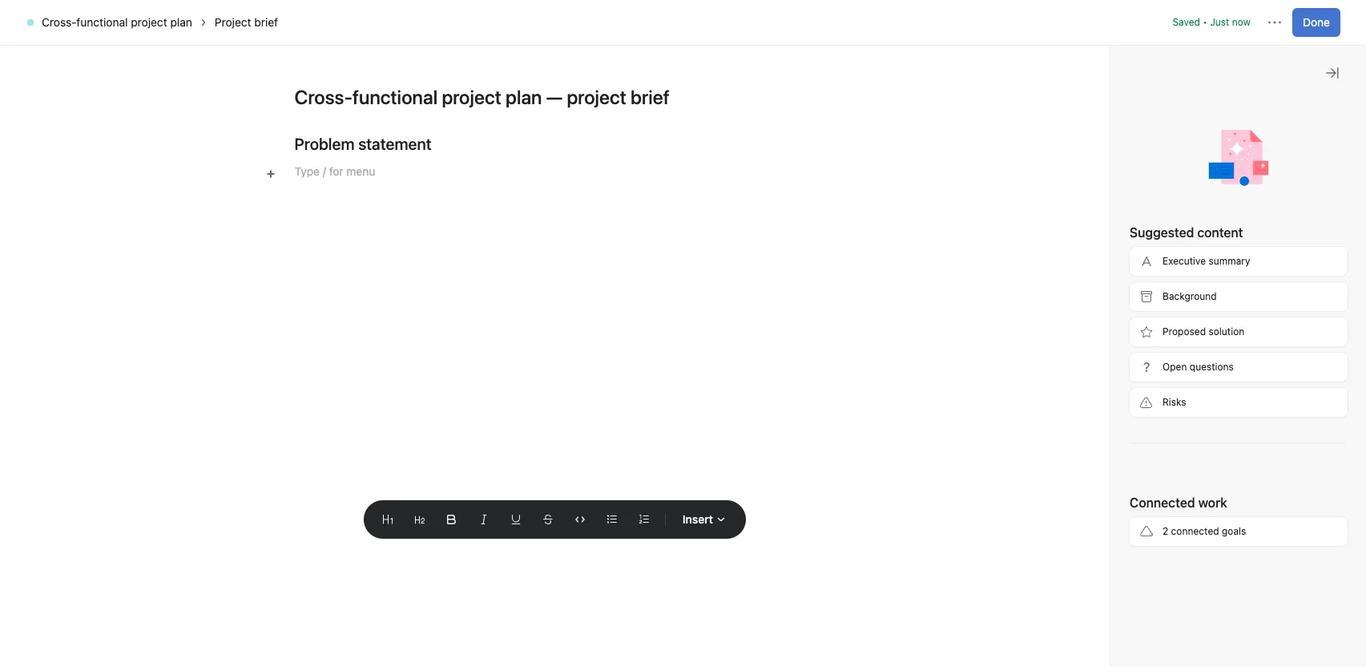 Task type: describe. For each thing, give the bounding box(es) containing it.
problem statement
[[295, 135, 432, 153]]

ago inside this project is kicked off! jacob simon 32 minutes ago
[[1215, 506, 1232, 518]]

global element
[[0, 39, 192, 135]]

last
[[424, 501, 443, 513]]

jacob simon link inside latest status update element
[[1114, 361, 1182, 374]]

minutes for simon
[[1128, 377, 1164, 389]]

cross-functional project plan link
[[42, 15, 192, 29]]

my
[[1177, 13, 1190, 25]]

status inside this is a sample project status update in asana.
[[1207, 243, 1239, 257]]

italics image
[[479, 515, 489, 524]]

ago for joined
[[1141, 565, 1158, 577]]

summary
[[1082, 225, 1135, 239]]

list
[[329, 100, 348, 114]]

bulleted list image
[[608, 515, 617, 524]]

this for this project is kicked off!
[[1082, 199, 1107, 213]]

project inside this project is kicked off! jacob simon 32 minutes ago
[[1116, 485, 1158, 499]]

Edit title for Cross-functional project plan project brief text field
[[295, 84, 816, 110]]

problem statement document
[[256, 135, 854, 475]]

code image
[[576, 515, 585, 524]]

add
[[1239, 13, 1257, 25]]

use
[[1082, 296, 1102, 309]]

risks
[[1163, 396, 1187, 408]]

proposed
[[1163, 326, 1207, 338]]

sample
[[1127, 243, 1164, 257]]

skip
[[1082, 331, 1104, 345]]

timeline link
[[431, 99, 488, 116]]

board link
[[367, 99, 411, 116]]

the…
[[1107, 331, 1133, 345]]

underline image
[[511, 515, 521, 524]]

what's in my trial?
[[1132, 13, 1215, 25]]

this inside this project is kicked off! jacob simon 32 minutes ago
[[1087, 485, 1112, 499]]

connected
[[1172, 525, 1220, 537]]

this project is kicked off! button
[[1087, 484, 1237, 500]]

connected work
[[1130, 495, 1228, 510]]

updated
[[446, 501, 484, 513]]

40
[[1087, 565, 1099, 577]]

use status updates to communicate the progress of your project with your teammates. skip the…
[[1082, 296, 1323, 345]]

billing
[[1260, 13, 1287, 25]]

list link
[[316, 99, 348, 116]]

insert button
[[673, 505, 737, 534]]

project left plan
[[131, 15, 167, 29]]

of
[[1130, 313, 1141, 327]]

a
[[1118, 243, 1124, 257]]

32 inside this project is kicked off! jacob simon 32 minutes ago
[[1162, 506, 1174, 518]]

to
[[1185, 296, 1195, 309]]

2 connected goals
[[1163, 525, 1247, 537]]

problem
[[295, 135, 355, 153]]

saved • just now
[[1173, 16, 1251, 28]]

this is a sample project status update in asana.
[[1082, 243, 1293, 274]]

bold image
[[447, 515, 457, 524]]

project inside this is a sample project status update in asana.
[[1167, 243, 1204, 257]]

jacob inside jacob simon 32 minutes ago
[[1114, 361, 1146, 374]]

update
[[1242, 243, 1278, 257]]

suggested content
[[1130, 225, 1244, 240]]

minutes inside this project is kicked off! jacob simon 32 minutes ago
[[1176, 506, 1212, 518]]

now for saved • just now
[[1233, 16, 1251, 28]]

is for kicked off!
[[1155, 199, 1165, 213]]

project up summary
[[1110, 199, 1152, 213]]

teammates.
[[1260, 313, 1320, 327]]

done button
[[1293, 8, 1341, 37]]

project brief
[[215, 15, 278, 29]]

32 inside jacob simon 32 minutes ago
[[1114, 377, 1125, 389]]

asana.
[[1082, 261, 1116, 274]]

what's
[[1132, 13, 1164, 25]]

kicked
[[1174, 485, 1213, 499]]

you
[[1087, 546, 1109, 560]]

strikethrough image
[[543, 515, 553, 524]]

numbered list image
[[640, 515, 649, 524]]

heading 1 image
[[383, 515, 393, 524]]

off!
[[1216, 485, 1237, 499]]

board
[[380, 100, 411, 114]]

progress
[[1082, 313, 1127, 327]]

minutes for joined
[[1102, 565, 1138, 577]]

kicked off!
[[1168, 199, 1231, 213]]

just for saved •
[[1211, 16, 1230, 28]]

questions
[[1190, 361, 1235, 373]]

jacob simon 32 minutes ago
[[1114, 361, 1184, 389]]

this project is kicked off! jacob simon 32 minutes ago
[[1087, 485, 1237, 518]]

project inside use status updates to communicate the progress of your project with your teammates. skip the…
[[1170, 313, 1206, 327]]

jacob inside this project is kicked off! jacob simon 32 minutes ago
[[1087, 504, 1119, 518]]



Task type: vqa. For each thing, say whether or not it's contained in the screenshot.
or
no



Task type: locate. For each thing, give the bounding box(es) containing it.
ago inside you joined 40 minutes ago
[[1141, 565, 1158, 577]]

ago down off!
[[1215, 506, 1232, 518]]

this
[[1082, 199, 1107, 213], [1082, 243, 1103, 257], [1087, 485, 1112, 499]]

this for this is a sample project status update in asana.
[[1082, 243, 1103, 257]]

the
[[1271, 296, 1288, 309]]

jacob simon link down the…
[[1114, 361, 1182, 374]]

jacob inside project created jacob simon
[[1087, 650, 1119, 664]]

ago for simon
[[1167, 377, 1184, 389]]

0 vertical spatial just
[[1211, 16, 1230, 28]]

cross-functional project plan
[[42, 15, 192, 29]]

0 horizontal spatial now
[[508, 501, 527, 513]]

updates
[[1140, 296, 1182, 309]]

ago down 'joined'
[[1141, 565, 1158, 577]]

1 vertical spatial ago
[[1215, 506, 1232, 518]]

0 vertical spatial minutes
[[1128, 377, 1164, 389]]

close image
[[1327, 67, 1340, 79]]

summary
[[1209, 255, 1251, 267]]

1 vertical spatial now
[[508, 501, 527, 513]]

1 vertical spatial simon
[[1122, 504, 1155, 518]]

jacob
[[1114, 361, 1146, 374], [1087, 504, 1119, 518], [1087, 650, 1119, 664]]

minutes down you joined button
[[1102, 565, 1138, 577]]

1 horizontal spatial in
[[1281, 243, 1290, 257]]

calendar link
[[507, 99, 568, 116]]

statement
[[359, 135, 432, 153]]

0 vertical spatial in
[[1166, 13, 1174, 25]]

2 vertical spatial simon
[[1122, 650, 1155, 664]]

0 vertical spatial jacob
[[1114, 361, 1146, 374]]

0 horizontal spatial ago
[[1141, 565, 1158, 577]]

your
[[1144, 313, 1167, 327], [1234, 313, 1257, 327]]

2 vertical spatial jacob simon link
[[1087, 650, 1155, 664]]

open
[[1163, 361, 1188, 373]]

0 horizontal spatial just
[[486, 501, 506, 513]]

status left update
[[1207, 243, 1239, 257]]

executive summary
[[1163, 255, 1251, 267]]

1 horizontal spatial your
[[1234, 313, 1257, 327]]

this project is kicked off!
[[1082, 199, 1231, 213]]

1 vertical spatial this
[[1082, 243, 1103, 257]]

proposed solution
[[1163, 326, 1245, 338]]

last updated just now
[[424, 501, 527, 513]]

you joined button
[[1087, 545, 1158, 561]]

this up summary
[[1082, 199, 1107, 213]]

ago
[[1167, 377, 1184, 389], [1215, 506, 1232, 518], [1141, 565, 1158, 577]]

minutes inside jacob simon 32 minutes ago
[[1128, 377, 1164, 389]]

•
[[1204, 16, 1208, 28]]

jacob up you on the right of page
[[1087, 504, 1119, 518]]

simon
[[1149, 361, 1182, 374], [1122, 504, 1155, 518], [1122, 650, 1155, 664]]

cross-
[[42, 15, 76, 29]]

1 vertical spatial in
[[1281, 243, 1290, 257]]

simon up risks
[[1149, 361, 1182, 374]]

jacob down project created
[[1087, 650, 1119, 664]]

functional
[[76, 15, 128, 29]]

this up asana.
[[1082, 243, 1103, 257]]

on track
[[1068, 144, 1129, 163]]

project left kicked at the right bottom of page
[[1116, 485, 1158, 499]]

1 horizontal spatial just
[[1211, 16, 1230, 28]]

this up you on the right of page
[[1087, 485, 1112, 499]]

2 vertical spatial minutes
[[1102, 565, 1138, 577]]

0 horizontal spatial 32
[[1114, 377, 1125, 389]]

2 vertical spatial is
[[1161, 485, 1171, 499]]

jacob simon link down project created
[[1087, 650, 1155, 664]]

0 vertical spatial simon
[[1149, 361, 1182, 374]]

project down suggested content
[[1167, 243, 1204, 257]]

32 up 2
[[1162, 506, 1174, 518]]

is up suggested content
[[1155, 199, 1165, 213]]

1 vertical spatial minutes
[[1176, 506, 1212, 518]]

minutes inside you joined 40 minutes ago
[[1102, 565, 1138, 577]]

2 vertical spatial ago
[[1141, 565, 1158, 577]]

is
[[1155, 199, 1165, 213], [1106, 243, 1115, 257], [1161, 485, 1171, 499]]

latest status update element
[[1068, 178, 1335, 404]]

now up underline image
[[508, 501, 527, 513]]

in inside button
[[1166, 13, 1174, 25]]

done
[[1304, 15, 1331, 29]]

minutes down 'open'
[[1128, 377, 1164, 389]]

project
[[131, 15, 167, 29], [1110, 199, 1152, 213], [1167, 243, 1204, 257], [1170, 313, 1206, 327], [1116, 485, 1158, 499]]

simon inside jacob simon 32 minutes ago
[[1149, 361, 1182, 374]]

you joined 40 minutes ago
[[1087, 546, 1158, 577]]

insert
[[683, 512, 714, 526]]

project down the to
[[1170, 313, 1206, 327]]

add billing info
[[1239, 13, 1307, 25]]

1 horizontal spatial ago
[[1167, 377, 1184, 389]]

simon inside project created jacob simon
[[1122, 650, 1155, 664]]

is inside this project is kicked off! jacob simon 32 minutes ago
[[1161, 485, 1171, 499]]

0 horizontal spatial your
[[1144, 313, 1167, 327]]

0 vertical spatial jacob simon link
[[1114, 361, 1182, 374]]

project created
[[1087, 631, 1178, 645]]

simon down this project is kicked off! button
[[1122, 504, 1155, 518]]

jacob simon link up you joined button
[[1087, 504, 1155, 518]]

status up "of"
[[1105, 296, 1137, 309]]

0 vertical spatial status
[[1207, 243, 1239, 257]]

is left kicked at the right bottom of page
[[1161, 485, 1171, 499]]

list box
[[494, 6, 879, 32]]

simon down project created
[[1122, 650, 1155, 664]]

trial?
[[1193, 13, 1215, 25]]

in left the my
[[1166, 13, 1174, 25]]

in
[[1166, 13, 1174, 25], [1281, 243, 1290, 257]]

plan
[[170, 15, 192, 29]]

workflow
[[600, 100, 650, 114]]

jacob down the…
[[1114, 361, 1146, 374]]

now for last updated just now
[[508, 501, 527, 513]]

1 vertical spatial status
[[1105, 296, 1137, 309]]

2 vertical spatial this
[[1087, 485, 1112, 499]]

timeline
[[443, 100, 488, 114]]

project created jacob simon
[[1087, 631, 1178, 664]]

2 horizontal spatial ago
[[1215, 506, 1232, 518]]

1 vertical spatial just
[[486, 501, 506, 513]]

executive
[[1163, 255, 1207, 267]]

jacob simon link
[[1114, 361, 1182, 374], [1087, 504, 1155, 518], [1087, 650, 1155, 664]]

what's in my trial? button
[[1125, 8, 1223, 30]]

goals
[[1223, 525, 1247, 537]]

simon inside this project is kicked off! jacob simon 32 minutes ago
[[1122, 504, 1155, 518]]

1 horizontal spatial 32
[[1162, 506, 1174, 518]]

1 vertical spatial is
[[1106, 243, 1115, 257]]

now left billing
[[1233, 16, 1251, 28]]

joined
[[1113, 546, 1149, 560]]

in right update
[[1281, 243, 1290, 257]]

1 horizontal spatial now
[[1233, 16, 1251, 28]]

with
[[1209, 313, 1231, 327]]

status
[[1207, 243, 1239, 257], [1105, 296, 1137, 309]]

1 vertical spatial 32
[[1162, 506, 1174, 518]]

workflow link
[[587, 99, 650, 116]]

now
[[1233, 16, 1251, 28], [508, 501, 527, 513]]

32
[[1114, 377, 1125, 389], [1162, 506, 1174, 518]]

2 vertical spatial jacob
[[1087, 650, 1119, 664]]

more actions for project brief image
[[1269, 16, 1282, 29]]

32 down the…
[[1114, 377, 1125, 389]]

minutes up connected
[[1176, 506, 1212, 518]]

info
[[1290, 13, 1307, 25]]

just for last updated
[[486, 501, 506, 513]]

heading 2 image
[[415, 515, 425, 524]]

status inside use status updates to communicate the progress of your project with your teammates. skip the…
[[1105, 296, 1137, 309]]

ago down 'open'
[[1167, 377, 1184, 389]]

0 horizontal spatial status
[[1105, 296, 1137, 309]]

in inside this is a sample project status update in asana.
[[1281, 243, 1290, 257]]

is for kicked
[[1161, 485, 1171, 499]]

is inside this is a sample project status update in asana.
[[1106, 243, 1115, 257]]

0 horizontal spatial in
[[1166, 13, 1174, 25]]

1 your from the left
[[1144, 313, 1167, 327]]

your down updates
[[1144, 313, 1167, 327]]

1 horizontal spatial status
[[1207, 243, 1239, 257]]

just
[[1211, 16, 1230, 28], [486, 501, 506, 513]]

communicate
[[1198, 296, 1268, 309]]

add billing info button
[[1232, 8, 1314, 30]]

this inside this is a sample project status update in asana.
[[1082, 243, 1103, 257]]

0 vertical spatial now
[[1233, 16, 1251, 28]]

calendar
[[520, 100, 568, 114]]

is left the a
[[1106, 243, 1115, 257]]

2 your from the left
[[1234, 313, 1257, 327]]

0 vertical spatial this
[[1082, 199, 1107, 213]]

insert an object image
[[266, 169, 275, 179]]

ago inside jacob simon 32 minutes ago
[[1167, 377, 1184, 389]]

just up italics icon
[[486, 501, 506, 513]]

your down communicate
[[1234, 313, 1257, 327]]

1 vertical spatial jacob
[[1087, 504, 1119, 518]]

brief
[[254, 15, 278, 29]]

0 vertical spatial is
[[1155, 199, 1165, 213]]

1 vertical spatial jacob simon link
[[1087, 504, 1155, 518]]

background
[[1163, 290, 1218, 302]]

hide sidebar image
[[21, 13, 34, 26]]

minutes
[[1128, 377, 1164, 389], [1176, 506, 1212, 518], [1102, 565, 1138, 577]]

project
[[215, 15, 251, 29]]

just right "•"
[[1211, 16, 1230, 28]]

open questions
[[1163, 361, 1235, 373]]

2
[[1163, 525, 1169, 537]]

0 vertical spatial ago
[[1167, 377, 1184, 389]]

connected goals
[[314, 143, 436, 161]]

0 vertical spatial 32
[[1114, 377, 1125, 389]]

solution
[[1209, 326, 1245, 338]]

saved
[[1173, 16, 1201, 28]]



